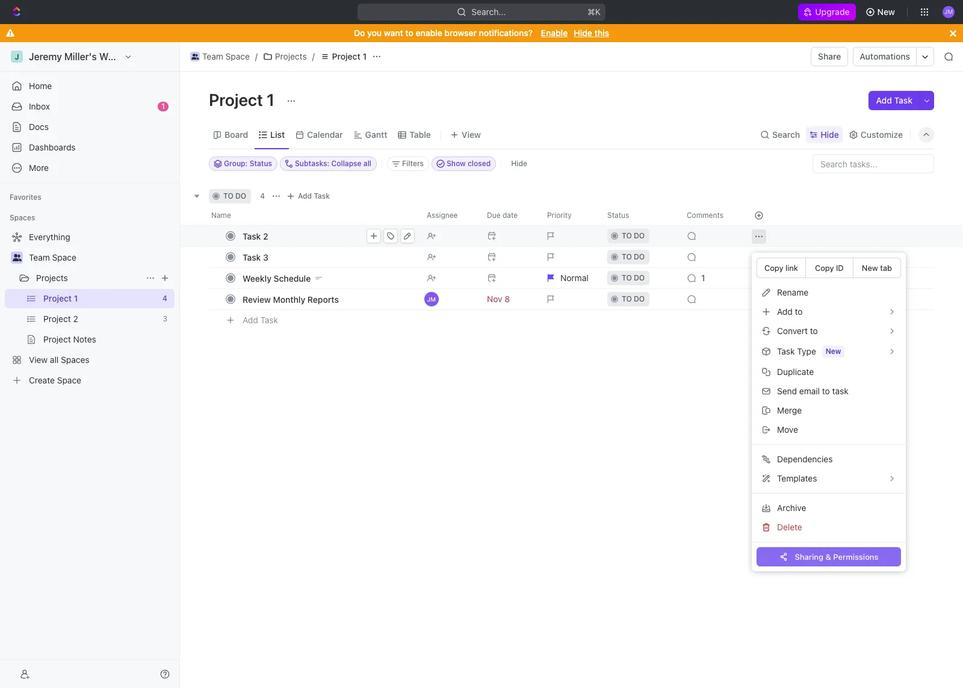 Task type: describe. For each thing, give the bounding box(es) containing it.
customize button
[[846, 126, 907, 143]]

sidebar navigation
[[0, 42, 180, 689]]

do
[[236, 192, 246, 201]]

table link
[[408, 126, 431, 143]]

calendar
[[307, 129, 343, 139]]

inbox
[[29, 101, 50, 111]]

2
[[263, 231, 268, 241]]

move link
[[757, 421, 902, 440]]

project 1 link
[[317, 49, 370, 64]]

review monthly reports link
[[240, 291, 417, 308]]

hide button
[[807, 126, 843, 143]]

user group image inside team space link
[[191, 54, 199, 60]]

0 horizontal spatial project 1
[[209, 90, 279, 110]]

copy for copy id
[[816, 263, 835, 273]]

new tab
[[863, 263, 893, 273]]

copy for copy link
[[765, 263, 784, 273]]

table
[[410, 129, 431, 139]]

dashboards
[[29, 142, 76, 152]]

new tab link
[[854, 258, 902, 278]]

docs
[[29, 122, 49, 132]]

email
[[800, 386, 821, 396]]

board link
[[222, 126, 248, 143]]

‎task
[[243, 231, 261, 241]]

to inside send email to task link
[[823, 386, 831, 396]]

task up ‎task 2 link
[[314, 192, 330, 201]]

type
[[798, 346, 817, 357]]

board
[[225, 129, 248, 139]]

gantt
[[365, 129, 388, 139]]

gantt link
[[363, 126, 388, 143]]

favorites
[[10, 193, 41, 202]]

1 horizontal spatial team space
[[202, 51, 250, 61]]

team space inside tree
[[29, 252, 76, 263]]

convert to
[[778, 326, 819, 336]]

to inside convert to link
[[811, 326, 819, 336]]

user group image inside tree
[[12, 254, 21, 261]]

0 horizontal spatial project
[[209, 90, 263, 110]]

permissions
[[834, 552, 879, 562]]

1 vertical spatial add task
[[298, 192, 330, 201]]

0 vertical spatial hide
[[574, 28, 593, 38]]

1 horizontal spatial projects link
[[260, 49, 310, 64]]

automations
[[861, 51, 911, 61]]

convert
[[778, 326, 808, 336]]

‎task 2
[[243, 231, 268, 241]]

add to
[[778, 307, 803, 317]]

add task for bottommost add task button
[[243, 315, 278, 325]]

hide inside dropdown button
[[821, 129, 840, 139]]

1 horizontal spatial team
[[202, 51, 223, 61]]

id
[[837, 263, 844, 273]]

customize
[[861, 129, 904, 139]]

convert to button
[[757, 322, 902, 341]]

team inside the 'sidebar' navigation
[[29, 252, 50, 263]]

upgrade
[[816, 7, 850, 17]]

list
[[271, 129, 285, 139]]

merge link
[[757, 401, 902, 421]]

1 / from the left
[[255, 51, 258, 61]]

this
[[595, 28, 610, 38]]

add inside dropdown button
[[778, 307, 793, 317]]

hide button
[[507, 157, 533, 171]]

search
[[773, 129, 801, 139]]

4
[[260, 192, 265, 201]]

delete
[[778, 522, 803, 533]]

to left do
[[224, 192, 234, 201]]

0 vertical spatial team space link
[[187, 49, 253, 64]]

copy link button
[[757, 258, 807, 278]]

⌘k
[[588, 7, 601, 17]]

dependencies
[[778, 454, 833, 464]]

share
[[819, 51, 842, 61]]

Search tasks... text field
[[814, 155, 934, 173]]

move
[[778, 425, 799, 435]]

task left the 3
[[243, 252, 261, 262]]

schedule
[[274, 273, 311, 283]]

2 horizontal spatial 1
[[363, 51, 367, 61]]

reports
[[308, 294, 339, 305]]

upgrade link
[[799, 4, 856, 20]]

tab
[[881, 263, 893, 273]]

weekly schedule link
[[240, 270, 417, 287]]

new for tab
[[863, 263, 879, 273]]

home link
[[5, 77, 175, 96]]

sharing & permissions
[[795, 552, 879, 562]]

add down the 'review'
[[243, 315, 258, 325]]

convert to link
[[757, 322, 902, 341]]

hide inside button
[[512, 159, 528, 168]]

add up customize
[[877, 95, 893, 105]]

spaces
[[10, 213, 35, 222]]

weekly
[[243, 273, 272, 283]]

projects inside tree
[[36, 273, 68, 283]]

&
[[826, 552, 832, 562]]

templates link
[[757, 469, 902, 489]]

2 vertical spatial add task button
[[237, 313, 283, 328]]

enable
[[541, 28, 568, 38]]

search button
[[757, 126, 804, 143]]



Task type: locate. For each thing, give the bounding box(es) containing it.
1 vertical spatial project 1
[[209, 90, 279, 110]]

task type
[[778, 346, 817, 357]]

0 horizontal spatial team space link
[[29, 248, 172, 267]]

review monthly reports
[[243, 294, 339, 305]]

you
[[368, 28, 382, 38]]

add task button up customize
[[870, 91, 921, 110]]

dependencies link
[[757, 450, 902, 469]]

1 vertical spatial add task button
[[284, 189, 335, 204]]

task 3
[[243, 252, 269, 262]]

space inside tree
[[52, 252, 76, 263]]

add task up ‎task 2 link
[[298, 192, 330, 201]]

dashboards link
[[5, 138, 175, 157]]

to inside add to link
[[796, 307, 803, 317]]

weekly schedule
[[243, 273, 311, 283]]

to right want
[[406, 28, 414, 38]]

rename link
[[757, 283, 902, 302]]

0 horizontal spatial space
[[52, 252, 76, 263]]

to do
[[224, 192, 246, 201]]

2 / from the left
[[312, 51, 315, 61]]

0 vertical spatial projects link
[[260, 49, 310, 64]]

add right 4
[[298, 192, 312, 201]]

1 copy from the left
[[765, 263, 784, 273]]

to left task
[[823, 386, 831, 396]]

0 horizontal spatial team
[[29, 252, 50, 263]]

new down the convert to dropdown button
[[826, 347, 842, 356]]

add
[[877, 95, 893, 105], [298, 192, 312, 201], [778, 307, 793, 317], [243, 315, 258, 325]]

1 horizontal spatial project
[[332, 51, 361, 61]]

do you want to enable browser notifications? enable hide this
[[354, 28, 610, 38]]

duplicate link
[[757, 363, 902, 382]]

0 vertical spatial team space
[[202, 51, 250, 61]]

2 vertical spatial new
[[826, 347, 842, 356]]

1 horizontal spatial space
[[226, 51, 250, 61]]

1 vertical spatial space
[[52, 252, 76, 263]]

1 inside the 'sidebar' navigation
[[161, 102, 165, 111]]

0 vertical spatial user group image
[[191, 54, 199, 60]]

0 vertical spatial projects
[[275, 51, 307, 61]]

delete link
[[757, 518, 902, 537]]

move button
[[757, 421, 902, 440]]

1 vertical spatial projects
[[36, 273, 68, 283]]

1 vertical spatial hide
[[821, 129, 840, 139]]

project up board
[[209, 90, 263, 110]]

hide
[[574, 28, 593, 38], [821, 129, 840, 139], [512, 159, 528, 168]]

1 vertical spatial new
[[863, 263, 879, 273]]

send
[[778, 386, 798, 396]]

projects link
[[260, 49, 310, 64], [36, 269, 141, 288]]

3
[[263, 252, 269, 262]]

0 horizontal spatial team space
[[29, 252, 76, 263]]

task
[[895, 95, 913, 105], [314, 192, 330, 201], [243, 252, 261, 262], [261, 315, 278, 325], [778, 346, 796, 357]]

copy id button
[[806, 258, 854, 278]]

search...
[[472, 7, 506, 17]]

new
[[878, 7, 896, 17], [863, 263, 879, 273], [826, 347, 842, 356]]

duplicate
[[778, 367, 815, 377]]

add up "convert"
[[778, 307, 793, 317]]

task left type
[[778, 346, 796, 357]]

to
[[406, 28, 414, 38], [224, 192, 234, 201], [796, 307, 803, 317], [811, 326, 819, 336], [823, 386, 831, 396]]

send email to task link
[[757, 382, 902, 401]]

0 vertical spatial add task
[[877, 95, 913, 105]]

1 horizontal spatial add task
[[298, 192, 330, 201]]

0 vertical spatial space
[[226, 51, 250, 61]]

add task button up ‎task 2 link
[[284, 189, 335, 204]]

0 vertical spatial project
[[332, 51, 361, 61]]

tree containing team space
[[5, 228, 175, 390]]

monthly
[[273, 294, 306, 305]]

1 horizontal spatial add task button
[[284, 189, 335, 204]]

docs link
[[5, 117, 175, 137]]

0 horizontal spatial copy
[[765, 263, 784, 273]]

add task button down the 'review'
[[237, 313, 283, 328]]

2 vertical spatial hide
[[512, 159, 528, 168]]

1 vertical spatial projects link
[[36, 269, 141, 288]]

1 horizontal spatial /
[[312, 51, 315, 61]]

1 horizontal spatial user group image
[[191, 54, 199, 60]]

1 vertical spatial team
[[29, 252, 50, 263]]

browser
[[445, 28, 477, 38]]

review
[[243, 294, 271, 305]]

0 vertical spatial project 1
[[332, 51, 367, 61]]

favorites button
[[5, 190, 46, 205]]

task 3 link
[[240, 249, 417, 266]]

new for new "button" on the right top
[[878, 7, 896, 17]]

add task button
[[870, 91, 921, 110], [284, 189, 335, 204], [237, 313, 283, 328]]

1 horizontal spatial hide
[[574, 28, 593, 38]]

projects link inside tree
[[36, 269, 141, 288]]

sharing & permissions link
[[757, 548, 902, 567]]

project 1 down do at the top of page
[[332, 51, 367, 61]]

to right "convert"
[[811, 326, 819, 336]]

0 vertical spatial new
[[878, 7, 896, 17]]

2 horizontal spatial hide
[[821, 129, 840, 139]]

1 horizontal spatial team space link
[[187, 49, 253, 64]]

want
[[384, 28, 404, 38]]

2 horizontal spatial add task button
[[870, 91, 921, 110]]

1 horizontal spatial project 1
[[332, 51, 367, 61]]

1 vertical spatial project
[[209, 90, 263, 110]]

share button
[[812, 47, 849, 66]]

archive
[[778, 503, 807, 513]]

new left tab
[[863, 263, 879, 273]]

1 horizontal spatial copy
[[816, 263, 835, 273]]

1 vertical spatial user group image
[[12, 254, 21, 261]]

task
[[833, 386, 849, 396]]

copy
[[765, 263, 784, 273], [816, 263, 835, 273]]

project 1
[[332, 51, 367, 61], [209, 90, 279, 110]]

0 horizontal spatial projects link
[[36, 269, 141, 288]]

2 vertical spatial add task
[[243, 315, 278, 325]]

user group image
[[191, 54, 199, 60], [12, 254, 21, 261]]

team space link
[[187, 49, 253, 64], [29, 248, 172, 267]]

templates
[[778, 474, 818, 484]]

task down the 'review'
[[261, 315, 278, 325]]

1 horizontal spatial 1
[[267, 90, 275, 110]]

0 horizontal spatial add task
[[243, 315, 278, 325]]

0 horizontal spatial hide
[[512, 159, 528, 168]]

copy left link
[[765, 263, 784, 273]]

1 vertical spatial team space
[[29, 252, 76, 263]]

add to link
[[757, 302, 902, 322]]

0 horizontal spatial /
[[255, 51, 258, 61]]

1 vertical spatial team space link
[[29, 248, 172, 267]]

add task down the 'review'
[[243, 315, 278, 325]]

0 horizontal spatial 1
[[161, 102, 165, 111]]

copy left id
[[816, 263, 835, 273]]

list link
[[268, 126, 285, 143]]

space
[[226, 51, 250, 61], [52, 252, 76, 263]]

project inside project 1 link
[[332, 51, 361, 61]]

project 1 up board
[[209, 90, 279, 110]]

1 horizontal spatial projects
[[275, 51, 307, 61]]

0 vertical spatial add task button
[[870, 91, 921, 110]]

copy link
[[765, 263, 799, 273]]

0 vertical spatial team
[[202, 51, 223, 61]]

new button
[[861, 2, 903, 22]]

0 horizontal spatial projects
[[36, 273, 68, 283]]

automations button
[[855, 48, 917, 66]]

add task for add task button to the right
[[877, 95, 913, 105]]

new inside "button"
[[878, 7, 896, 17]]

home
[[29, 81, 52, 91]]

2 horizontal spatial add task
[[877, 95, 913, 105]]

archive link
[[757, 499, 902, 518]]

tree
[[5, 228, 175, 390]]

0 horizontal spatial user group image
[[12, 254, 21, 261]]

link
[[786, 263, 799, 273]]

do
[[354, 28, 365, 38]]

projects
[[275, 51, 307, 61], [36, 273, 68, 283]]

2 copy from the left
[[816, 263, 835, 273]]

‎task 2 link
[[240, 227, 417, 245]]

tree inside the 'sidebar' navigation
[[5, 228, 175, 390]]

notifications?
[[479, 28, 533, 38]]

add task up customize
[[877, 95, 913, 105]]

send email to task
[[778, 386, 849, 396]]

rename
[[778, 287, 809, 298]]

0 horizontal spatial add task button
[[237, 313, 283, 328]]

to up convert to
[[796, 307, 803, 317]]

enable
[[416, 28, 443, 38]]

add to button
[[757, 302, 902, 322]]

project down do at the top of page
[[332, 51, 361, 61]]

sharing
[[795, 552, 824, 562]]

new up automations
[[878, 7, 896, 17]]

calendar link
[[305, 126, 343, 143]]

/
[[255, 51, 258, 61], [312, 51, 315, 61]]

task up customize
[[895, 95, 913, 105]]



Task type: vqa. For each thing, say whether or not it's contained in the screenshot.
the Task 1
no



